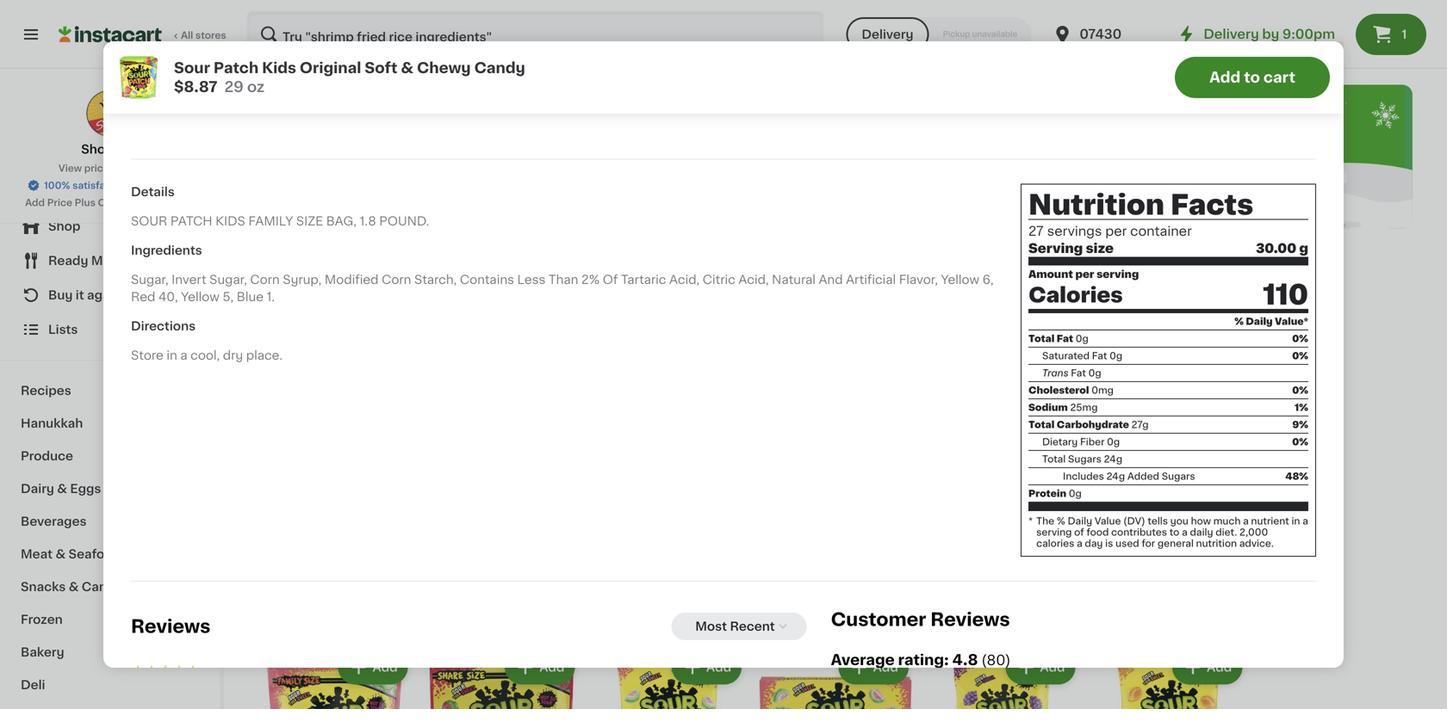 Task type: describe. For each thing, give the bounding box(es) containing it.
1 button
[[1356, 14, 1426, 55]]

% daily value*
[[1234, 317, 1308, 327]]

recent
[[730, 621, 775, 633]]

9.6
[[1287, 35, 1302, 44]]

9.6 oz link
[[1159, 0, 1402, 63]]

view all
[[501, 41, 539, 51]]

snacks & candy
[[21, 581, 123, 593]]

satisfaction
[[72, 181, 130, 190]]

store
[[131, 350, 163, 362]]

all inside 'link'
[[527, 41, 539, 51]]

shoprite logo image
[[86, 90, 134, 137]]

trans
[[1042, 369, 1068, 378]]

0 horizontal spatial sugars
[[1068, 455, 1101, 464]]

total for dietary fiber 0g
[[1028, 420, 1055, 430]]

kids up *
[[1024, 495, 1051, 507]]

1 horizontal spatial sugars
[[1162, 472, 1195, 482]]

all stores
[[181, 31, 226, 40]]

produce
[[21, 450, 73, 463]]

facts
[[1171, 191, 1253, 219]]

4.8
[[952, 653, 978, 668]]

add price plus club card to save link
[[25, 196, 195, 210]]

lists link
[[10, 313, 209, 347]]

kids for sour patch kids original soft & chewy candy $8.87 29 oz
[[262, 61, 296, 75]]

view for view pricing policy
[[58, 164, 82, 173]]

& inside meat & seafood link
[[56, 549, 66, 561]]

view all link
[[501, 0, 656, 53]]

saturated
[[1042, 352, 1090, 361]]

9%
[[1292, 420, 1308, 430]]

is
[[1105, 539, 1113, 549]]

% inside * the % daily value (dv) tells you how much a nutrient in a serving of food contributes to a daily diet. 2,000 calories a day is used for general nutrition advice.
[[1057, 517, 1065, 526]]

shoprite link
[[81, 90, 138, 158]]

hanukkah
[[21, 418, 83, 430]]

0 vertical spatial %
[[1234, 317, 1244, 327]]

x
[[1046, 35, 1051, 44]]

1 horizontal spatial daily
[[1246, 317, 1273, 327]]

1.8
[[360, 215, 376, 227]]

0g for dietary fiber 0g
[[1107, 438, 1120, 447]]

sour
[[131, 215, 167, 227]]

0% for saturated fat 0g
[[1292, 352, 1308, 361]]

modified
[[325, 274, 379, 286]]

sponsored image
[[1360, 10, 1413, 20]]

all stores link
[[59, 10, 227, 59]]

deli
[[21, 680, 45, 692]]

fiber
[[1080, 438, 1105, 447]]

1 acid, from the left
[[669, 274, 700, 286]]

meat
[[21, 549, 53, 561]]

patch left less
[[437, 269, 493, 287]]

0% for dietary fiber 0g
[[1292, 438, 1308, 447]]

& inside sour patch kids original soft & chewy candy $8.87 29 oz
[[401, 61, 413, 75]]

serving inside * the % daily value (dv) tells you how much a nutrient in a serving of food contributes to a daily diet. 2,000 calories a day is used for general nutrition advice.
[[1036, 528, 1072, 538]]

soft for candy,
[[1093, 512, 1118, 524]]

place.
[[246, 350, 283, 362]]

customer
[[831, 611, 926, 629]]

10.1 oz
[[787, 35, 818, 44]]

card
[[123, 198, 147, 208]]

bag,
[[326, 215, 357, 227]]

in inside * the % daily value (dv) tells you how much a nutrient in a serving of food contributes to a daily diet. 2,000 calories a day is used for general nutrition advice.
[[1292, 517, 1300, 526]]

1 vertical spatial yellow
[[181, 291, 219, 303]]

a down of
[[1077, 539, 1082, 549]]

service type group
[[846, 17, 1031, 52]]

plus
[[75, 198, 96, 208]]

general
[[1157, 539, 1194, 549]]

07430
[[1079, 28, 1122, 40]]

oz inside sour patch kids original soft & chewy candy $8.87 29 oz
[[247, 80, 265, 94]]

07430 button
[[1052, 10, 1155, 59]]

dry
[[223, 350, 243, 362]]

than
[[549, 274, 578, 286]]

produce link
[[10, 440, 209, 473]]

1%
[[1295, 403, 1308, 413]]

most
[[695, 621, 727, 633]]

2
[[1093, 529, 1099, 538]]

policy
[[121, 164, 151, 173]]

chewy for kids
[[967, 512, 1009, 524]]

1 horizontal spatial reviews
[[930, 611, 1010, 629]]

tells
[[1148, 517, 1168, 526]]

cholesterol
[[1028, 386, 1089, 395]]

kids for sour patch kids kids soft & chewy candy
[[995, 495, 1021, 507]]

2 vertical spatial candy
[[82, 581, 123, 593]]

kids for sour patch kids candy, soft & chewy 2 oz
[[1161, 495, 1188, 507]]

average
[[831, 653, 895, 668]]

food
[[1087, 528, 1109, 538]]

less
[[517, 274, 546, 286]]

0 vertical spatial serving
[[1097, 270, 1139, 280]]

pound.
[[379, 215, 429, 227]]

sodium
[[1028, 403, 1068, 413]]

eggs
[[70, 483, 101, 495]]

calories
[[1036, 539, 1074, 549]]

guarantee
[[133, 181, 183, 190]]

meat & seafood link
[[10, 538, 209, 571]]

syrup,
[[283, 274, 322, 286]]

* the % daily value (dv) tells you how much a nutrient in a serving of food contributes to a daily diet. 2,000 calories a day is used for general nutrition advice.
[[1028, 517, 1308, 549]]

patch
[[170, 215, 212, 227]]

dietary
[[1042, 438, 1078, 447]]

your
[[258, 269, 302, 287]]

and
[[819, 274, 843, 286]]

soft for kids
[[926, 512, 951, 524]]

add inside product group
[[1207, 325, 1232, 337]]

daily inside * the % daily value (dv) tells you how much a nutrient in a serving of food contributes to a daily diet. 2,000 calories a day is used for general nutrition advice.
[[1068, 517, 1092, 526]]

2 acid, from the left
[[738, 274, 769, 286]]

per inside nutrition facts 27 servings per container
[[1105, 225, 1127, 238]]

store in a cool, dry place.
[[131, 350, 283, 362]]

it
[[76, 289, 84, 301]]

invert
[[172, 274, 206, 286]]

deli link
[[10, 669, 209, 702]]

carbohydrate
[[1057, 420, 1129, 430]]

6 x 1.2 oz link
[[910, 0, 1152, 63]]

6 x 1.2 oz
[[1037, 35, 1080, 44]]

your favorite sour patch kids
[[258, 269, 540, 287]]

0 horizontal spatial reviews
[[131, 618, 211, 636]]

110
[[1263, 282, 1308, 309]]

instacart logo image
[[59, 24, 162, 45]]

servings
[[1047, 225, 1102, 238]]

oz right 1.2
[[1069, 35, 1080, 44]]

total for saturated fat 0g
[[1028, 334, 1055, 344]]

add to cart
[[1209, 70, 1295, 85]]

pricing
[[84, 164, 118, 173]]

the
[[1036, 517, 1054, 526]]

view pricing policy link
[[58, 161, 161, 175]]

27g
[[1131, 420, 1149, 430]]

calories
[[1028, 285, 1123, 306]]



Task type: locate. For each thing, give the bounding box(es) containing it.
1 vertical spatial all
[[527, 41, 539, 51]]

oz inside sour patch kids candy, soft & chewy 2 oz
[[1101, 529, 1112, 538]]

0 vertical spatial per
[[1105, 225, 1127, 238]]

chewy for candy,
[[1134, 512, 1176, 524]]

oz right 9.6
[[1304, 35, 1316, 44]]

patch for sour patch kids kids soft & chewy candy
[[957, 495, 992, 507]]

&
[[401, 61, 413, 75], [57, 483, 67, 495], [1121, 512, 1131, 524], [954, 512, 964, 524], [56, 549, 66, 561], [69, 581, 79, 593]]

bakery
[[21, 647, 64, 659]]

candy inside the sour patch kids kids soft & chewy candy
[[1012, 512, 1052, 524]]

flavor,
[[899, 274, 938, 286]]

*
[[1028, 517, 1033, 526]]

add button inside product group
[[1174, 315, 1241, 346]]

patch for sour patch kids original soft & chewy candy $8.87 29 oz
[[214, 61, 259, 75]]

serving size
[[1028, 243, 1114, 255]]

24g up 76
[[1104, 455, 1122, 464]]

reviews up 4.8
[[930, 611, 1010, 629]]

sour inside sour patch kids candy, soft & chewy 2 oz
[[1093, 495, 1120, 507]]

chewy for original
[[417, 61, 471, 75]]

hershey's holiday image
[[132, 0, 487, 103]]

to inside 'button'
[[1244, 70, 1260, 85]]

per up calories
[[1075, 270, 1094, 280]]

fat down saturated fat 0g
[[1071, 369, 1086, 378]]

cart
[[1263, 70, 1295, 85]]

to left the 'cart'
[[1244, 70, 1260, 85]]

buy sour patch kids image
[[258, 85, 1413, 229]]

48%
[[1285, 472, 1308, 482]]

total up saturated
[[1028, 334, 1055, 344]]

of
[[603, 274, 618, 286]]

view inside 'link'
[[501, 41, 525, 51]]

kids down $3.32 'element'
[[995, 495, 1021, 507]]

kids
[[215, 215, 245, 227]]

& right value
[[1121, 512, 1131, 524]]

2%
[[581, 274, 600, 286]]

1 vertical spatial in
[[1292, 517, 1300, 526]]

delivery by 9:00pm
[[1204, 28, 1335, 40]]

sugars
[[1068, 455, 1101, 464], [1162, 472, 1195, 482]]

fat for trans
[[1071, 369, 1086, 378]]

0 horizontal spatial %
[[1057, 517, 1065, 526]]

1 horizontal spatial to
[[1169, 528, 1179, 538]]

corn left starch,
[[382, 274, 411, 286]]

in right nutrient
[[1292, 517, 1300, 526]]

chewy
[[417, 61, 471, 75], [1134, 512, 1176, 524], [967, 512, 1009, 524]]

& left eggs at left
[[57, 483, 67, 495]]

24g right "$"
[[1106, 472, 1125, 482]]

1 horizontal spatial sugar,
[[209, 274, 247, 286]]

0 vertical spatial in
[[167, 350, 177, 362]]

product group containing 1
[[1093, 310, 1246, 541]]

0 vertical spatial sugars
[[1068, 455, 1101, 464]]

of
[[1074, 528, 1084, 538]]

in right store
[[167, 350, 177, 362]]

candy inside sour patch kids original soft & chewy candy $8.87 29 oz
[[474, 61, 525, 75]]

% right "the"
[[1057, 517, 1065, 526]]

1 vertical spatial 1
[[1102, 472, 1110, 490]]

4 0% from the top
[[1292, 438, 1308, 447]]

patch up 29
[[214, 61, 259, 75]]

0 horizontal spatial chewy
[[417, 61, 471, 75]]

serving up calories in the bottom of the page
[[1036, 528, 1072, 538]]

corn up 1.
[[250, 274, 280, 286]]

soft inside the sour patch kids kids soft & chewy candy
[[926, 512, 951, 524]]

a
[[180, 350, 187, 362], [1243, 517, 1249, 526], [1302, 517, 1308, 526], [1182, 528, 1188, 538], [1077, 539, 1082, 549]]

sugar, invert sugar, corn syrup, modified corn starch, contains less than 2% of tartaric acid, citric acid, natural and artificial flavor, yellow 6, red 40, yellow 5, blue 1.
[[131, 274, 994, 303]]

0 vertical spatial total
[[1028, 334, 1055, 344]]

oz up is
[[1101, 529, 1112, 538]]

serving
[[1028, 243, 1083, 255]]

candy down seafood
[[82, 581, 123, 593]]

sour patch kids kids soft & chewy candy button
[[926, 310, 1079, 557]]

soft down $3.32 'element'
[[926, 512, 951, 524]]

frozen
[[21, 614, 63, 626]]

2 vertical spatial fat
[[1071, 369, 1086, 378]]

2 horizontal spatial to
[[1244, 70, 1260, 85]]

1 vertical spatial %
[[1057, 517, 1065, 526]]

0 horizontal spatial corn
[[250, 274, 280, 286]]

1 horizontal spatial view
[[501, 41, 525, 51]]

all
[[181, 31, 193, 40], [527, 41, 539, 51]]

recipes
[[21, 385, 71, 397]]

0g for saturated fat 0g
[[1109, 352, 1122, 361]]

patch for sour patch kids candy, soft & chewy 2 oz
[[1124, 495, 1158, 507]]

sugar, up red
[[131, 274, 168, 286]]

directions
[[131, 320, 196, 332]]

starch,
[[414, 274, 457, 286]]

2 horizontal spatial soft
[[1093, 512, 1118, 524]]

0% for total fat 0g
[[1292, 334, 1308, 344]]

1 0% from the top
[[1292, 334, 1308, 344]]

ingredients
[[131, 245, 202, 257]]

most recent
[[695, 621, 775, 633]]

1 vertical spatial total
[[1028, 420, 1055, 430]]

reviews up bakery link at the bottom left of page
[[131, 618, 211, 636]]

stores
[[195, 31, 226, 40]]

patch up (dv)
[[1124, 495, 1158, 507]]

sour down $ 1 76
[[1093, 495, 1120, 507]]

0 horizontal spatial acid,
[[669, 274, 700, 286]]

daily
[[1246, 317, 1273, 327], [1068, 517, 1092, 526]]

1 horizontal spatial per
[[1105, 225, 1127, 238]]

club
[[98, 198, 121, 208]]

kids inside sour patch kids candy, soft & chewy 2 oz
[[1161, 495, 1188, 507]]

oz right 29
[[247, 80, 265, 94]]

1 horizontal spatial in
[[1292, 517, 1300, 526]]

$
[[1096, 473, 1102, 482]]

nutrition
[[1196, 539, 1237, 549]]

& inside snacks & candy link
[[69, 581, 79, 593]]

1 inside button
[[1402, 28, 1407, 40]]

frozen link
[[10, 604, 209, 637]]

sour down $3.32 'element'
[[926, 495, 954, 507]]

0 horizontal spatial 1
[[1102, 472, 1110, 490]]

0 vertical spatial candy
[[474, 61, 525, 75]]

1 horizontal spatial 1
[[1402, 28, 1407, 40]]

kids inside sour patch kids original soft & chewy candy $8.87 29 oz
[[262, 61, 296, 75]]

27
[[1028, 225, 1044, 238]]

fat for total
[[1057, 334, 1073, 344]]

0 horizontal spatial candy
[[82, 581, 123, 593]]

1 vertical spatial fat
[[1092, 352, 1107, 361]]

1 vertical spatial serving
[[1036, 528, 1072, 538]]

1 vertical spatial per
[[1075, 270, 1094, 280]]

1 left 76
[[1102, 472, 1110, 490]]

sour down pound.
[[389, 269, 433, 287]]

sour up $8.87
[[174, 61, 210, 75]]

& right snacks
[[69, 581, 79, 593]]

0 horizontal spatial daily
[[1068, 517, 1092, 526]]

kids up you
[[1161, 495, 1188, 507]]

delivery inside the delivery button
[[862, 28, 913, 40]]

1 horizontal spatial soft
[[926, 512, 951, 524]]

0 horizontal spatial sugar,
[[131, 274, 168, 286]]

patch inside sour patch kids original soft & chewy candy $8.87 29 oz
[[214, 61, 259, 75]]

lists
[[48, 324, 78, 336]]

total sugars 24g
[[1042, 455, 1122, 464]]

soft inside sour patch kids original soft & chewy candy $8.87 29 oz
[[365, 61, 397, 75]]

sugar,
[[131, 274, 168, 286], [209, 274, 247, 286]]

per up size
[[1105, 225, 1127, 238]]

2 horizontal spatial chewy
[[1134, 512, 1176, 524]]

0 vertical spatial 1
[[1402, 28, 1407, 40]]

a right nutrient
[[1302, 517, 1308, 526]]

acid, left the citric
[[669, 274, 700, 286]]

per
[[1105, 225, 1127, 238], [1075, 270, 1094, 280]]

seafood
[[69, 549, 121, 561]]

contains
[[460, 274, 514, 286]]

delivery
[[1204, 28, 1259, 40], [862, 28, 913, 40]]

2 0% from the top
[[1292, 352, 1308, 361]]

buy
[[48, 289, 73, 301]]

sour for sour patch kids kids soft & chewy candy
[[926, 495, 954, 507]]

citric
[[703, 274, 735, 286]]

1 horizontal spatial yellow
[[941, 274, 979, 286]]

0 horizontal spatial view
[[58, 164, 82, 173]]

soft inside sour patch kids candy, soft & chewy 2 oz
[[1093, 512, 1118, 524]]

includes 24g added sugars
[[1063, 472, 1195, 482]]

0g for trans fat 0g
[[1088, 369, 1101, 378]]

snacks & candy link
[[10, 571, 209, 604]]

1 horizontal spatial chewy
[[967, 512, 1009, 524]]

g
[[1299, 243, 1308, 255]]

0% for cholesterol 0mg
[[1292, 386, 1308, 395]]

2 vertical spatial total
[[1042, 455, 1066, 464]]

a down you
[[1182, 528, 1188, 538]]

patch down $3.32 'element'
[[957, 495, 992, 507]]

2 vertical spatial to
[[1169, 528, 1179, 538]]

1 sugar, from the left
[[131, 274, 168, 286]]

a up 2,000
[[1243, 517, 1249, 526]]

0 vertical spatial yellow
[[941, 274, 979, 286]]

0 horizontal spatial to
[[149, 198, 159, 208]]

0 vertical spatial 24g
[[1104, 455, 1122, 464]]

1 down sponsored "image"
[[1402, 28, 1407, 40]]

again
[[87, 289, 121, 301]]

delivery for delivery
[[862, 28, 913, 40]]

a left cool,
[[180, 350, 187, 362]]

40,
[[158, 291, 178, 303]]

1 horizontal spatial %
[[1234, 317, 1244, 327]]

& right original
[[401, 61, 413, 75]]

candy
[[474, 61, 525, 75], [1012, 512, 1052, 524], [82, 581, 123, 593]]

view for view all
[[501, 41, 525, 51]]

& inside sour patch kids candy, soft & chewy 2 oz
[[1121, 512, 1131, 524]]

daily left value*
[[1246, 317, 1273, 327]]

red
[[131, 291, 155, 303]]

kids left original
[[262, 61, 296, 75]]

0g for total fat 0g
[[1076, 334, 1089, 344]]

add to cart button
[[1175, 57, 1330, 98]]

natural
[[772, 274, 816, 286]]

0 vertical spatial all
[[181, 31, 193, 40]]

total down the dietary
[[1042, 455, 1066, 464]]

nutrition facts 27 servings per container
[[1028, 191, 1253, 238]]

$3.32 element
[[926, 470, 1079, 492]]

1 vertical spatial daily
[[1068, 517, 1092, 526]]

total carbohydrate 27g
[[1028, 420, 1149, 430]]

1 vertical spatial view
[[58, 164, 82, 173]]

1 horizontal spatial delivery
[[1204, 28, 1259, 40]]

0 horizontal spatial in
[[167, 350, 177, 362]]

recipes link
[[10, 375, 209, 407]]

2,000
[[1239, 528, 1268, 538]]

candy for sour patch kids original soft & chewy candy $8.87 29 oz
[[474, 61, 525, 75]]

acid,
[[669, 274, 700, 286], [738, 274, 769, 286]]

sour patch kids family size bag, 1.8 pound.
[[131, 215, 429, 227]]

delivery left the by
[[1204, 28, 1259, 40]]

1 vertical spatial candy
[[1012, 512, 1052, 524]]

sodium 25mg
[[1028, 403, 1098, 413]]

delivery inside delivery by 9:00pm 'link'
[[1204, 28, 1259, 40]]

patch inside the sour patch kids kids soft & chewy candy
[[957, 495, 992, 507]]

1 corn from the left
[[250, 274, 280, 286]]

1 horizontal spatial corn
[[382, 274, 411, 286]]

0 horizontal spatial all
[[181, 31, 193, 40]]

to up general at bottom
[[1169, 528, 1179, 538]]

100% satisfaction guarantee button
[[27, 175, 193, 193]]

25mg
[[1070, 403, 1098, 413]]

% left value*
[[1234, 317, 1244, 327]]

hanukkah link
[[10, 407, 209, 440]]

patch inside sour patch kids candy, soft & chewy 2 oz
[[1124, 495, 1158, 507]]

used
[[1116, 539, 1139, 549]]

& inside the sour patch kids kids soft & chewy candy
[[954, 512, 964, 524]]

2 horizontal spatial candy
[[1012, 512, 1052, 524]]

10.1 oz link
[[660, 0, 903, 63]]

oz right 10.1 in the top of the page
[[806, 35, 818, 44]]

0 horizontal spatial yellow
[[181, 291, 219, 303]]

candy for sour patch kids kids soft & chewy candy
[[1012, 512, 1052, 524]]

1 horizontal spatial all
[[527, 41, 539, 51]]

$ 1 76
[[1096, 472, 1124, 490]]

fat for saturated
[[1092, 352, 1107, 361]]

2 sugar, from the left
[[209, 274, 247, 286]]

delivery for delivery by 9:00pm
[[1204, 28, 1259, 40]]

1 vertical spatial 24g
[[1106, 472, 1125, 482]]

soft up food
[[1093, 512, 1118, 524]]

candy down protein
[[1012, 512, 1052, 524]]

to down details
[[149, 198, 159, 208]]

candy down the view all
[[474, 61, 525, 75]]

1.2
[[1054, 35, 1067, 44]]

0mg
[[1091, 386, 1114, 395]]

sour for sour patch kids candy, soft & chewy 2 oz
[[1093, 495, 1120, 507]]

product group
[[926, 310, 1079, 557], [1093, 310, 1246, 541], [258, 647, 411, 710], [425, 647, 578, 710], [592, 647, 745, 710], [759, 647, 912, 710], [926, 647, 1079, 710], [1093, 647, 1246, 710]]

1 vertical spatial sugars
[[1162, 472, 1195, 482]]

amount per serving
[[1028, 270, 1139, 280]]

kids left 'than'
[[497, 269, 540, 287]]

to inside * the % daily value (dv) tells you how much a nutrient in a serving of food contributes to a daily diet. 2,000 calories a day is used for general nutrition advice.
[[1169, 528, 1179, 538]]

add inside 'button'
[[1209, 70, 1241, 85]]

1 horizontal spatial serving
[[1097, 270, 1139, 280]]

total down sodium
[[1028, 420, 1055, 430]]

added
[[1127, 472, 1159, 482]]

daily up of
[[1068, 517, 1092, 526]]

0 horizontal spatial per
[[1075, 270, 1094, 280]]

0 vertical spatial daily
[[1246, 317, 1273, 327]]

by
[[1262, 28, 1279, 40]]

chewy inside sour patch kids original soft & chewy candy $8.87 29 oz
[[417, 61, 471, 75]]

(dv)
[[1123, 517, 1145, 526]]

3 0% from the top
[[1292, 386, 1308, 395]]

0 horizontal spatial soft
[[365, 61, 397, 75]]

chewy inside sour patch kids candy, soft & chewy 2 oz
[[1134, 512, 1176, 524]]

2 corn from the left
[[382, 274, 411, 286]]

★★★★★
[[131, 666, 200, 680], [131, 666, 200, 680]]

day
[[1085, 539, 1103, 549]]

details
[[131, 186, 175, 198]]

fat up trans fat 0g
[[1092, 352, 1107, 361]]

yellow left 6,
[[941, 274, 979, 286]]

chewy inside the sour patch kids kids soft & chewy candy
[[967, 512, 1009, 524]]

daily
[[1190, 528, 1213, 538]]

delivery right 10.1 oz
[[862, 28, 913, 40]]

None search field
[[246, 10, 824, 59]]

view pricing policy
[[58, 164, 151, 173]]

sugar, up 5,
[[209, 274, 247, 286]]

container
[[1130, 225, 1192, 238]]

soft right original
[[365, 61, 397, 75]]

6
[[1037, 35, 1043, 44]]

0 vertical spatial view
[[501, 41, 525, 51]]

0 vertical spatial to
[[1244, 70, 1260, 85]]

sour inside the sour patch kids kids soft & chewy candy
[[926, 495, 954, 507]]

0 horizontal spatial serving
[[1036, 528, 1072, 538]]

sugars up includes at the right
[[1068, 455, 1101, 464]]

sour for sour patch kids original soft & chewy candy $8.87 29 oz
[[174, 61, 210, 75]]

& inside dairy & eggs link
[[57, 483, 67, 495]]

fat up saturated
[[1057, 334, 1073, 344]]

1 horizontal spatial acid,
[[738, 274, 769, 286]]

0 horizontal spatial delivery
[[862, 28, 913, 40]]

& down $3.32 'element'
[[954, 512, 964, 524]]

1 vertical spatial to
[[149, 198, 159, 208]]

sour inside sour patch kids original soft & chewy candy $8.87 29 oz
[[174, 61, 210, 75]]

& right meat
[[56, 549, 66, 561]]

1 horizontal spatial candy
[[474, 61, 525, 75]]

serving down size
[[1097, 270, 1139, 280]]

price
[[47, 198, 72, 208]]

sugars right added
[[1162, 472, 1195, 482]]

yellow down invert
[[181, 291, 219, 303]]

artificial
[[846, 274, 896, 286]]

0 vertical spatial fat
[[1057, 334, 1073, 344]]

acid, right the citric
[[738, 274, 769, 286]]

soft for original
[[365, 61, 397, 75]]



Task type: vqa. For each thing, say whether or not it's contained in the screenshot.
the left ALL
yes



